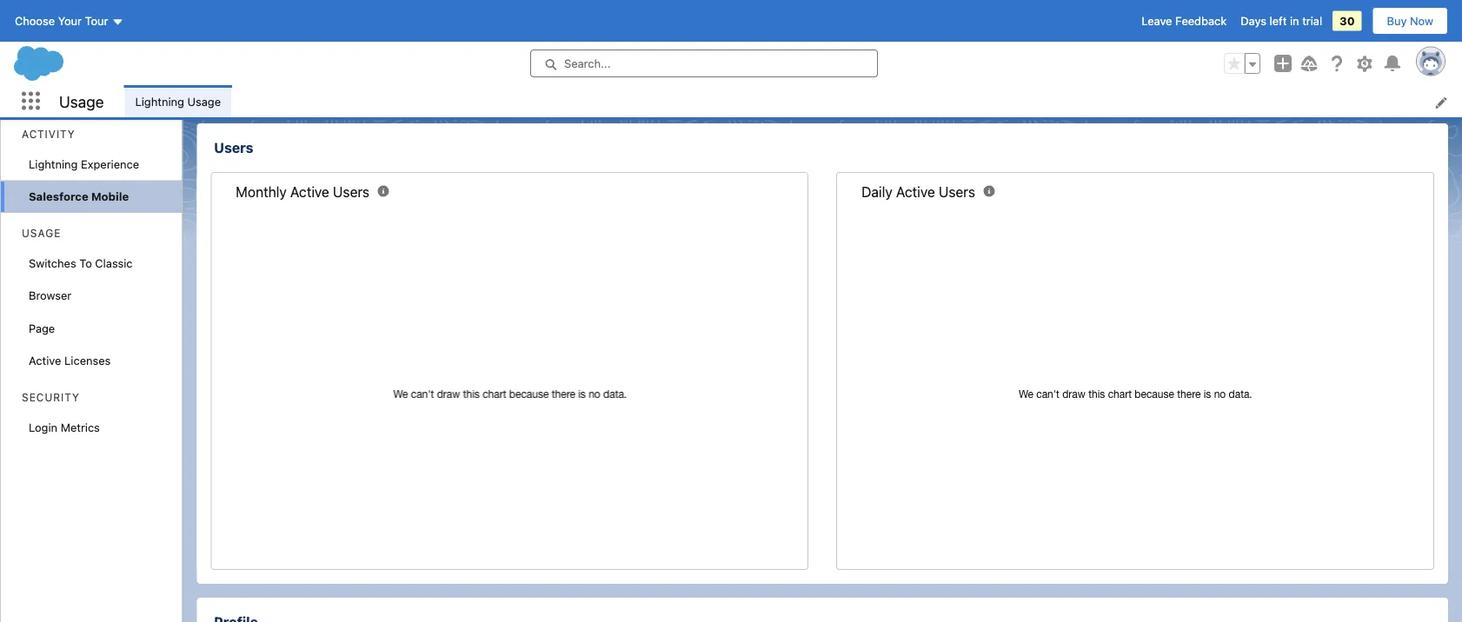 Task type: describe. For each thing, give the bounding box(es) containing it.
now
[[1411, 14, 1434, 27]]

search... button
[[530, 50, 878, 77]]

30
[[1340, 14, 1355, 27]]

switches to classic
[[29, 257, 133, 270]]

lightning usage list
[[125, 85, 1463, 117]]

metrics
[[61, 421, 100, 434]]

active licenses
[[29, 354, 111, 367]]

browser
[[29, 289, 72, 302]]

lightning usage link
[[125, 85, 231, 117]]

switches
[[29, 257, 76, 270]]

1 vertical spatial daily
[[862, 184, 893, 201]]

last
[[235, 51, 256, 63]]

activity
[[22, 128, 75, 140]]

buy now
[[1387, 14, 1434, 27]]

lightning experience
[[29, 157, 139, 170]]

page
[[29, 322, 55, 335]]

yesterday
[[861, 51, 909, 63]]

0 vertical spatial daily
[[861, 28, 892, 45]]

1 vertical spatial daily active users
[[862, 184, 976, 201]]

lightning usage
[[135, 95, 221, 108]]

0 vertical spatial daily active users
[[861, 28, 975, 45]]

your
[[58, 14, 82, 27]]

days left in trial
[[1241, 14, 1323, 27]]

trial
[[1303, 14, 1323, 27]]

salesforce mobile
[[29, 190, 129, 203]]

leave feedback link
[[1142, 14, 1227, 27]]

leave feedback
[[1142, 14, 1227, 27]]



Task type: locate. For each thing, give the bounding box(es) containing it.
security
[[22, 392, 80, 404]]

monthly
[[235, 28, 286, 45], [236, 184, 287, 201]]

lightning up experience
[[135, 95, 184, 108]]

in
[[1290, 14, 1300, 27]]

1 vertical spatial monthly active users
[[236, 184, 370, 201]]

lightning for lightning experience
[[29, 157, 78, 170]]

last month
[[235, 51, 290, 63]]

monthly active users
[[235, 28, 369, 45], [236, 184, 370, 201]]

usage
[[59, 92, 104, 111], [187, 95, 221, 108], [22, 227, 61, 240]]

lightning
[[135, 95, 184, 108], [29, 157, 78, 170]]

feedback
[[1176, 14, 1227, 27]]

search...
[[564, 57, 611, 70]]

lightning for lightning usage
[[135, 95, 184, 108]]

licenses
[[64, 354, 111, 367]]

0 vertical spatial monthly
[[235, 28, 286, 45]]

lightning inside list
[[135, 95, 184, 108]]

0 vertical spatial lightning
[[135, 95, 184, 108]]

login
[[29, 421, 57, 434]]

1 vertical spatial monthly
[[236, 184, 287, 201]]

experience
[[81, 157, 139, 170]]

choose your tour button
[[14, 7, 125, 35]]

1 vertical spatial lightning
[[29, 157, 78, 170]]

users
[[332, 28, 369, 45], [938, 28, 975, 45], [214, 140, 253, 156], [333, 184, 370, 201], [939, 184, 976, 201]]

choose
[[15, 14, 55, 27]]

month
[[259, 51, 290, 63]]

salesforce
[[29, 190, 88, 203]]

active
[[290, 28, 329, 45], [896, 28, 935, 45], [290, 184, 329, 201], [896, 184, 935, 201], [29, 354, 61, 367]]

1 horizontal spatial lightning
[[135, 95, 184, 108]]

group
[[1224, 53, 1261, 74]]

0 vertical spatial monthly active users
[[235, 28, 369, 45]]

days
[[1241, 14, 1267, 27]]

login metrics
[[29, 421, 100, 434]]

to
[[79, 257, 92, 270]]

buy
[[1387, 14, 1407, 27]]

usage inside list
[[187, 95, 221, 108]]

lightning down activity
[[29, 157, 78, 170]]

left
[[1270, 14, 1287, 27]]

buy now button
[[1373, 7, 1449, 35]]

mobile
[[91, 190, 129, 203]]

daily
[[861, 28, 892, 45], [862, 184, 893, 201]]

leave
[[1142, 14, 1173, 27]]

daily active users
[[861, 28, 975, 45], [862, 184, 976, 201]]

tour
[[85, 14, 108, 27]]

classic
[[95, 257, 133, 270]]

choose your tour
[[15, 14, 108, 27]]

0 horizontal spatial lightning
[[29, 157, 78, 170]]



Task type: vqa. For each thing, say whether or not it's contained in the screenshot.
Days left in trial
yes



